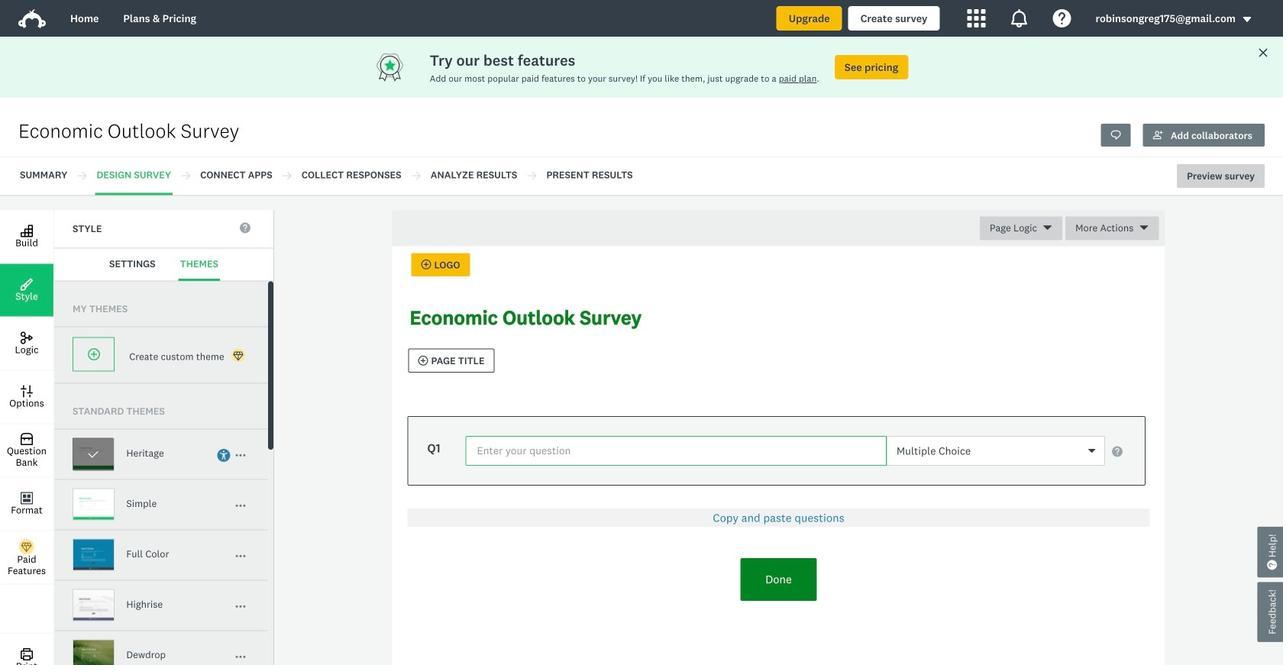 Task type: vqa. For each thing, say whether or not it's contained in the screenshot.
first Products Icon from the left
yes



Task type: describe. For each thing, give the bounding box(es) containing it.
rewards image
[[375, 52, 430, 83]]

help icon image
[[1053, 9, 1072, 28]]

surveymonkey logo image
[[18, 9, 46, 28]]



Task type: locate. For each thing, give the bounding box(es) containing it.
dropdown arrow image
[[1243, 14, 1253, 25]]

0 horizontal spatial products icon image
[[968, 9, 986, 28]]

1 products icon image from the left
[[968, 9, 986, 28]]

products icon image
[[968, 9, 986, 28], [1011, 9, 1029, 28]]

2 products icon image from the left
[[1011, 9, 1029, 28]]

1 horizontal spatial products icon image
[[1011, 9, 1029, 28]]



